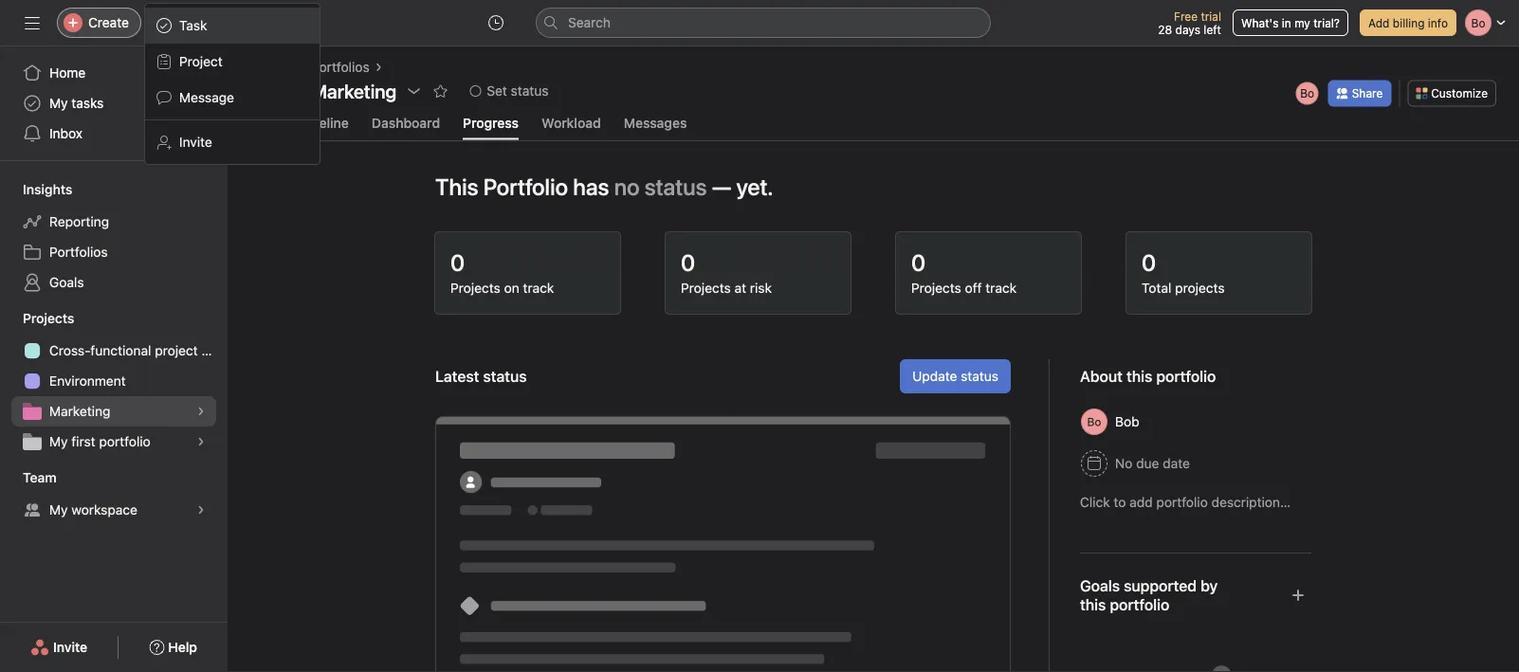 Task type: vqa. For each thing, say whether or not it's contained in the screenshot.
29
no



Task type: describe. For each thing, give the bounding box(es) containing it.
task menu item
[[145, 8, 320, 44]]

1 horizontal spatial portfolios link
[[311, 57, 370, 78]]

projects for 0 projects off track
[[912, 280, 962, 296]]

0 for 0 projects at risk
[[681, 249, 695, 276]]

no due date button
[[1073, 447, 1199, 481]]

marketing inside projects element
[[49, 404, 110, 419]]

progress
[[463, 115, 519, 130]]

off
[[965, 280, 982, 296]]

timeline link
[[296, 115, 349, 140]]

28
[[1159, 23, 1173, 36]]

inbox
[[49, 126, 83, 141]]

yet.
[[737, 173, 773, 200]]

add
[[1369, 16, 1390, 29]]

billing
[[1393, 16, 1425, 29]]

this portfolio inside "goals supported by this portfolio"
[[1080, 596, 1170, 614]]

1 horizontal spatial status
[[645, 173, 707, 200]]

tasks
[[71, 95, 104, 111]]

0 projects on track
[[451, 249, 554, 296]]

update status button
[[900, 359, 1011, 393]]

functional
[[90, 343, 151, 359]]

supported
[[1124, 577, 1197, 595]]

projects for 0 projects at risk
[[681, 280, 731, 296]]

team button
[[0, 469, 57, 488]]

bob
[[1116, 414, 1140, 430]]

0 for 0 projects on track
[[451, 249, 465, 276]]

no due date
[[1116, 456, 1190, 471]]

history image
[[489, 15, 504, 30]]

no
[[614, 173, 640, 200]]

environment link
[[11, 366, 216, 397]]

bob button
[[1073, 405, 1171, 439]]

help
[[168, 640, 197, 655]]

status for set status
[[511, 83, 549, 99]]

project
[[155, 343, 198, 359]]

portfolios link inside insights element
[[11, 237, 216, 268]]

goals for goals
[[49, 275, 84, 290]]

cross-
[[49, 343, 90, 359]]

home
[[49, 65, 86, 81]]

list
[[250, 115, 273, 130]]

0 projects at risk
[[681, 249, 772, 296]]

about this portfolio
[[1080, 367, 1216, 385]]

free trial 28 days left
[[1159, 9, 1222, 36]]

first
[[71, 434, 95, 450]]

show options image
[[406, 83, 421, 99]]

search list box
[[536, 8, 991, 38]]

timeline
[[296, 115, 349, 130]]

bo
[[1301, 87, 1315, 100]]

portfolio
[[484, 173, 568, 200]]

project
[[179, 54, 223, 69]]

messages
[[624, 115, 687, 130]]

cross-functional project plan
[[49, 343, 228, 359]]

create button
[[57, 8, 141, 38]]

days
[[1176, 23, 1201, 36]]

trial
[[1201, 9, 1222, 23]]

1 horizontal spatial invite
[[179, 134, 212, 150]]

reporting link
[[11, 207, 216, 237]]

risk
[[750, 280, 772, 296]]

my for my first portfolio
[[49, 434, 68, 450]]

what's
[[1242, 16, 1279, 29]]

remove image
[[1147, 414, 1163, 430]]

share button
[[1329, 80, 1392, 107]]

at
[[735, 280, 747, 296]]

dashboard link
[[372, 115, 440, 140]]

what's in my trial? button
[[1233, 9, 1349, 36]]

search
[[568, 15, 611, 30]]

set status button
[[461, 78, 557, 104]]

projects button
[[0, 309, 74, 328]]

workspace
[[71, 502, 137, 518]]

my
[[1295, 16, 1311, 29]]

portfolio
[[99, 434, 151, 450]]

projects for 0 projects on track
[[451, 280, 501, 296]]

track for 0 projects off track
[[986, 280, 1017, 296]]

date
[[1163, 456, 1190, 471]]

reporting
[[49, 214, 109, 230]]

what's in my trial?
[[1242, 16, 1340, 29]]

cross-functional project plan link
[[11, 336, 228, 366]]

about
[[1080, 367, 1123, 385]]

due
[[1137, 456, 1160, 471]]

update
[[913, 368, 958, 384]]

add parent goal image
[[1291, 588, 1306, 603]]

goals link
[[11, 268, 216, 298]]

progress link
[[463, 115, 519, 140]]

global element
[[0, 46, 228, 160]]

0 vertical spatial marketing
[[311, 80, 397, 102]]

info
[[1428, 16, 1449, 29]]

latest status
[[435, 367, 527, 385]]

add billing info button
[[1360, 9, 1457, 36]]

total
[[1142, 280, 1172, 296]]



Task type: locate. For each thing, give the bounding box(es) containing it.
inbox link
[[11, 119, 216, 149]]

2 my from the top
[[49, 434, 68, 450]]

goals inside "goals supported by this portfolio"
[[1080, 577, 1120, 595]]

add billing info
[[1369, 16, 1449, 29]]

portfolios link down reporting
[[11, 237, 216, 268]]

track inside 0 projects on track
[[523, 280, 554, 296]]

0 inside 0 total projects
[[1142, 249, 1157, 276]]

portfolios inside insights element
[[49, 244, 108, 260]]

portfolios up timeline
[[311, 59, 370, 75]]

no
[[1116, 456, 1133, 471]]

portfolios link up timeline
[[311, 57, 370, 78]]

0 for 0 total projects
[[1142, 249, 1157, 276]]

my workspace
[[49, 502, 137, 518]]

my inside teams element
[[49, 502, 68, 518]]

messages link
[[624, 115, 687, 140]]

status for update status
[[961, 368, 999, 384]]

projects left off
[[912, 280, 962, 296]]

see details, marketing image
[[195, 406, 207, 417]]

1 vertical spatial portfolios link
[[11, 237, 216, 268]]

goals inside goals link
[[49, 275, 84, 290]]

teams element
[[0, 461, 228, 529]]

0 horizontal spatial portfolios link
[[11, 237, 216, 268]]

portfolios down reporting
[[49, 244, 108, 260]]

this portfolio
[[1127, 367, 1216, 385], [1080, 596, 1170, 614]]

0 vertical spatial goals
[[49, 275, 84, 290]]

2 horizontal spatial status
[[961, 368, 999, 384]]

by
[[1201, 577, 1218, 595]]

portfolios
[[311, 59, 370, 75], [49, 244, 108, 260]]

status right set
[[511, 83, 549, 99]]

on
[[504, 280, 520, 296]]

0 total projects
[[1142, 249, 1225, 296]]

status inside button
[[961, 368, 999, 384]]

0 inside 0 projects on track
[[451, 249, 465, 276]]

invite button
[[18, 631, 100, 665]]

projects up cross-
[[23, 311, 74, 326]]

1 0 from the left
[[451, 249, 465, 276]]

environment
[[49, 373, 126, 389]]

this
[[435, 173, 479, 200]]

goals left supported
[[1080, 577, 1120, 595]]

projects inside projects 'dropdown button'
[[23, 311, 74, 326]]

1 vertical spatial my
[[49, 434, 68, 450]]

projects left on
[[451, 280, 501, 296]]

0 horizontal spatial status
[[511, 83, 549, 99]]

task
[[179, 18, 207, 33]]

0 horizontal spatial track
[[523, 280, 554, 296]]

workload link
[[542, 115, 601, 140]]

marketing up first
[[49, 404, 110, 419]]

this portfolio has no status — yet.
[[435, 173, 773, 200]]

0 horizontal spatial marketing
[[49, 404, 110, 419]]

0 vertical spatial invite
[[179, 134, 212, 150]]

0 inside 0 projects at risk
[[681, 249, 695, 276]]

1 vertical spatial status
[[645, 173, 707, 200]]

0
[[451, 249, 465, 276], [681, 249, 695, 276], [912, 249, 926, 276], [1142, 249, 1157, 276]]

0 vertical spatial this portfolio
[[1127, 367, 1216, 385]]

1 vertical spatial invite
[[53, 640, 87, 655]]

0 horizontal spatial invite
[[53, 640, 87, 655]]

dashboard
[[372, 115, 440, 130]]

invite inside button
[[53, 640, 87, 655]]

1 horizontal spatial portfolios
[[311, 59, 370, 75]]

marketing
[[311, 80, 397, 102], [49, 404, 110, 419]]

update status
[[913, 368, 999, 384]]

my tasks
[[49, 95, 104, 111]]

my first portfolio
[[49, 434, 151, 450]]

workload
[[542, 115, 601, 130]]

track inside "0 projects off track"
[[986, 280, 1017, 296]]

0 for 0 projects off track
[[912, 249, 926, 276]]

has
[[573, 173, 609, 200]]

—
[[712, 173, 732, 200]]

trial?
[[1314, 16, 1340, 29]]

this portfolio up remove icon on the bottom right of the page
[[1127, 367, 1216, 385]]

status left —
[[645, 173, 707, 200]]

1 my from the top
[[49, 95, 68, 111]]

marketing up timeline
[[311, 80, 397, 102]]

create
[[88, 15, 129, 30]]

1 vertical spatial this portfolio
[[1080, 596, 1170, 614]]

goals for goals supported by this portfolio
[[1080, 577, 1120, 595]]

0 vertical spatial status
[[511, 83, 549, 99]]

team
[[23, 470, 57, 486]]

this portfolio down supported
[[1080, 596, 1170, 614]]

projects element
[[0, 302, 228, 461]]

1 track from the left
[[523, 280, 554, 296]]

insights
[[23, 182, 72, 197]]

track
[[523, 280, 554, 296], [986, 280, 1017, 296]]

track for 0 projects on track
[[523, 280, 554, 296]]

see details, my first portfolio image
[[195, 436, 207, 448]]

0 inside "0 projects off track"
[[912, 249, 926, 276]]

goals up projects 'dropdown button'
[[49, 275, 84, 290]]

insights element
[[0, 173, 228, 302]]

4 0 from the left
[[1142, 249, 1157, 276]]

invite
[[179, 134, 212, 150], [53, 640, 87, 655]]

marketing link
[[11, 397, 216, 427]]

3 0 from the left
[[912, 249, 926, 276]]

set status
[[487, 83, 549, 99]]

track right on
[[523, 280, 554, 296]]

my for my tasks
[[49, 95, 68, 111]]

1 horizontal spatial goals
[[1080, 577, 1120, 595]]

share
[[1352, 87, 1383, 100]]

customize button
[[1408, 80, 1497, 107]]

my first portfolio link
[[11, 427, 216, 457]]

my inside projects element
[[49, 434, 68, 450]]

see details, my workspace image
[[195, 505, 207, 516]]

home link
[[11, 58, 216, 88]]

2 track from the left
[[986, 280, 1017, 296]]

search button
[[536, 8, 991, 38]]

my left tasks
[[49, 95, 68, 111]]

set
[[487, 83, 507, 99]]

goals
[[49, 275, 84, 290], [1080, 577, 1120, 595]]

my
[[49, 95, 68, 111], [49, 434, 68, 450], [49, 502, 68, 518]]

3 my from the top
[[49, 502, 68, 518]]

status inside dropdown button
[[511, 83, 549, 99]]

projects
[[451, 280, 501, 296], [681, 280, 731, 296], [912, 280, 962, 296], [23, 311, 74, 326]]

my workspace link
[[11, 495, 216, 526]]

1 vertical spatial marketing
[[49, 404, 110, 419]]

2 vertical spatial status
[[961, 368, 999, 384]]

1 vertical spatial portfolios
[[49, 244, 108, 260]]

plan
[[202, 343, 228, 359]]

my left first
[[49, 434, 68, 450]]

help button
[[137, 631, 210, 665]]

projects
[[1175, 280, 1225, 296]]

status right update
[[961, 368, 999, 384]]

1 horizontal spatial track
[[986, 280, 1017, 296]]

free
[[1174, 9, 1198, 23]]

my tasks link
[[11, 88, 216, 119]]

0 projects off track
[[912, 249, 1017, 296]]

0 horizontal spatial portfolios
[[49, 244, 108, 260]]

customize
[[1432, 87, 1488, 100]]

projects inside 0 projects on track
[[451, 280, 501, 296]]

projects left at
[[681, 280, 731, 296]]

my down "team"
[[49, 502, 68, 518]]

my inside "link"
[[49, 95, 68, 111]]

goals supported by this portfolio
[[1080, 577, 1218, 614]]

message
[[179, 90, 234, 105]]

1 vertical spatial goals
[[1080, 577, 1120, 595]]

0 horizontal spatial goals
[[49, 275, 84, 290]]

status
[[511, 83, 549, 99], [645, 173, 707, 200], [961, 368, 999, 384]]

track right off
[[986, 280, 1017, 296]]

projects inside "0 projects off track"
[[912, 280, 962, 296]]

insights button
[[0, 180, 72, 199]]

add to starred image
[[433, 83, 448, 99]]

0 vertical spatial portfolios
[[311, 59, 370, 75]]

projects inside 0 projects at risk
[[681, 280, 731, 296]]

list link
[[250, 115, 273, 140]]

hide sidebar image
[[25, 15, 40, 30]]

my for my workspace
[[49, 502, 68, 518]]

0 vertical spatial my
[[49, 95, 68, 111]]

2 0 from the left
[[681, 249, 695, 276]]

0 vertical spatial portfolios link
[[311, 57, 370, 78]]

1 horizontal spatial marketing
[[311, 80, 397, 102]]

in
[[1282, 16, 1292, 29]]

2 vertical spatial my
[[49, 502, 68, 518]]



